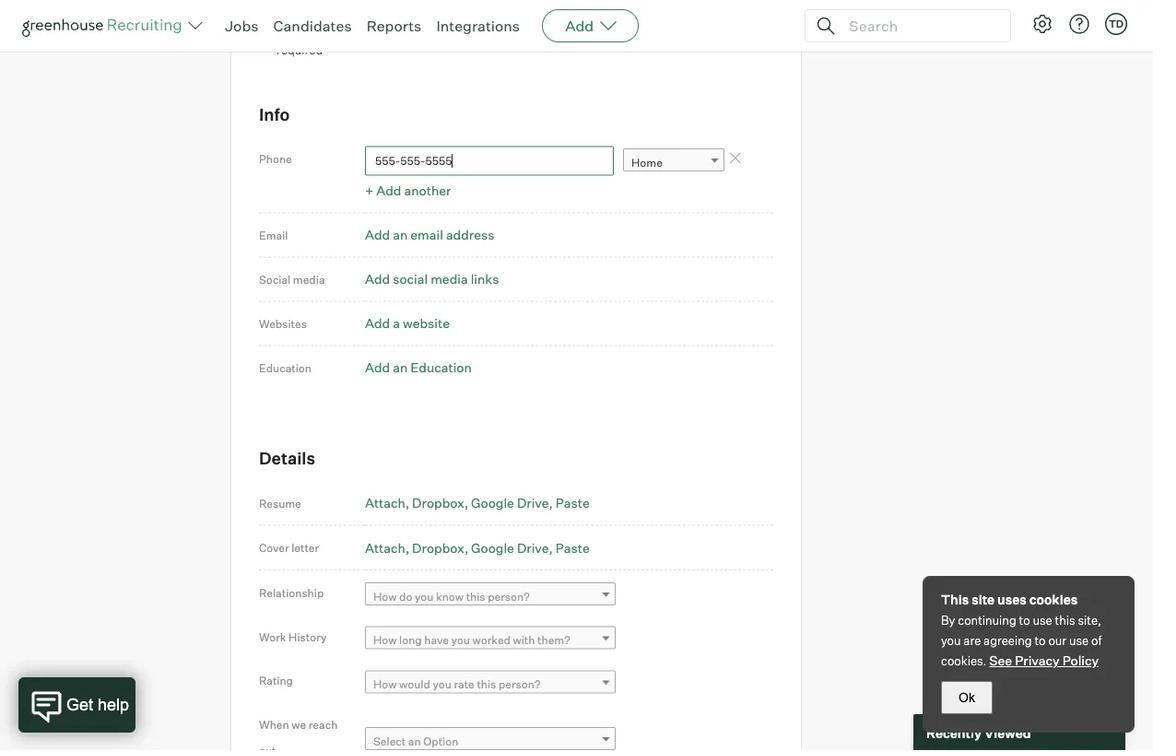 Task type: describe. For each thing, give the bounding box(es) containing it.
this for how do you know this person?
[[466, 590, 486, 603]]

of
[[1092, 634, 1102, 648]]

websites
[[259, 317, 307, 331]]

jobs link
[[225, 17, 259, 35]]

drive for resume
[[517, 495, 549, 511]]

this site uses cookies
[[941, 592, 1078, 608]]

rate
[[454, 678, 475, 692]]

by continuing to use this site, you are agreeing to our use of cookies.
[[941, 613, 1102, 669]]

details
[[259, 448, 315, 469]]

option
[[423, 734, 459, 748]]

paste for cover letter
[[556, 540, 590, 556]]

work history
[[259, 630, 327, 644]]

attach link for cover letter
[[365, 540, 410, 556]]

cover
[[259, 541, 289, 555]]

reports link
[[367, 17, 422, 35]]

candidates link
[[273, 17, 352, 35]]

add an email address
[[365, 227, 495, 243]]

add social media links
[[365, 271, 499, 287]]

select an option
[[373, 734, 459, 748]]

1 horizontal spatial media
[[431, 271, 468, 287]]

you right do
[[415, 590, 434, 603]]

=
[[266, 42, 274, 57]]

and
[[418, 7, 434, 19]]

td
[[1109, 18, 1124, 30]]

cookies
[[1030, 592, 1078, 608]]

+
[[365, 183, 374, 199]]

home link
[[623, 148, 725, 175]]

*
[[259, 43, 264, 57]]

them?
[[538, 634, 571, 648]]

this for how would you rate this person?
[[477, 678, 496, 692]]

attach for cover letter
[[365, 540, 406, 556]]

1 for from the left
[[312, 7, 323, 19]]

notifications
[[325, 7, 377, 19]]

2 for from the left
[[379, 7, 391, 19]]

email
[[411, 227, 443, 243]]

td button
[[1102, 9, 1131, 39]]

agreeing
[[984, 634, 1032, 648]]

paste link for resume
[[556, 495, 590, 511]]

td button
[[1106, 13, 1128, 35]]

how would you rate this person? link
[[365, 671, 616, 698]]

+ add another
[[365, 183, 451, 199]]

work
[[259, 630, 286, 644]]

we
[[292, 718, 306, 732]]

0 horizontal spatial to
[[1020, 613, 1031, 628]]

google for cover letter
[[471, 540, 514, 556]]

1 horizontal spatial education
[[411, 360, 472, 376]]

a
[[393, 316, 400, 332]]

privacy
[[1015, 653, 1060, 669]]

cookies.
[[941, 654, 987, 669]]

add button
[[542, 9, 639, 42]]

reach
[[309, 718, 338, 732]]

0 horizontal spatial use
[[1033, 613, 1053, 628]]

paste link for cover letter
[[556, 540, 590, 556]]

how long have you worked with them?
[[373, 634, 571, 648]]

how would you rate this person?
[[373, 678, 541, 692]]

our
[[1049, 634, 1067, 648]]

changes
[[464, 7, 500, 19]]

when we reach out
[[259, 718, 338, 752]]

links
[[471, 271, 499, 287]]

status
[[436, 7, 462, 19]]

1 vertical spatial to
[[1035, 634, 1046, 648]]

0 horizontal spatial media
[[293, 273, 325, 286]]

are
[[964, 634, 981, 648]]

relationship
[[259, 586, 324, 600]]

do
[[399, 590, 413, 603]]

up
[[299, 7, 310, 19]]

select
[[373, 734, 406, 748]]

add a website
[[365, 316, 450, 332]]

social
[[259, 273, 291, 286]]

dropbox for resume
[[412, 495, 465, 511]]

how for how would you rate this person?
[[373, 678, 397, 692]]

add for add social media links
[[365, 271, 390, 287]]

letter
[[292, 541, 319, 555]]

how long have you worked with them? link
[[365, 627, 616, 654]]

worked
[[473, 634, 511, 648]]

see
[[990, 653, 1013, 669]]

rating
[[259, 674, 293, 688]]

reports
[[367, 17, 422, 35]]

you inside "by continuing to use this site, you are agreeing to our use of cookies."
[[941, 634, 961, 648]]

home
[[632, 155, 663, 169]]

select an option link
[[365, 727, 616, 752]]



Task type: vqa. For each thing, say whether or not it's contained in the screenshot.
this inside The By Continuing To Use This Site, You Are Agreeing To Our Use Of Cookies.
yes



Task type: locate. For each thing, give the bounding box(es) containing it.
recently
[[927, 725, 982, 741]]

0 horizontal spatial for
[[312, 7, 323, 19]]

drive for cover letter
[[517, 540, 549, 556]]

1 attach dropbox google drive paste from the top
[[365, 495, 590, 511]]

education down website
[[411, 360, 472, 376]]

1 vertical spatial paste link
[[556, 540, 590, 556]]

2 dropbox link from the top
[[412, 540, 469, 556]]

add a website link
[[365, 316, 450, 332]]

social media
[[259, 273, 325, 286]]

see privacy policy link
[[990, 653, 1099, 669]]

integrations
[[437, 17, 520, 35]]

1 horizontal spatial use
[[1070, 634, 1089, 648]]

+ add another link
[[365, 183, 451, 199]]

an
[[393, 227, 408, 243], [393, 360, 408, 376], [408, 734, 421, 748]]

stage
[[393, 7, 416, 19]]

2 google from the top
[[471, 540, 514, 556]]

site,
[[1078, 613, 1102, 628]]

1 vertical spatial google
[[471, 540, 514, 556]]

an right the select
[[408, 734, 421, 748]]

2 vertical spatial an
[[408, 734, 421, 748]]

1 vertical spatial paste
[[556, 540, 590, 556]]

dropbox link
[[412, 495, 469, 511], [412, 540, 469, 556]]

1 vertical spatial attach dropbox google drive paste
[[365, 540, 590, 556]]

1 vertical spatial google drive link
[[471, 540, 553, 556]]

0 vertical spatial dropbox link
[[412, 495, 469, 511]]

person? inside the how would you rate this person? link
[[499, 678, 541, 692]]

how for how do you know this person?
[[373, 590, 397, 603]]

person? down with
[[499, 678, 541, 692]]

attach dropbox google drive paste
[[365, 495, 590, 511], [365, 540, 590, 556]]

see privacy policy
[[990, 653, 1099, 669]]

education down the websites
[[259, 361, 312, 375]]

1 vertical spatial this
[[1055, 613, 1076, 628]]

0 vertical spatial attach
[[365, 495, 406, 511]]

0 vertical spatial dropbox
[[412, 495, 465, 511]]

1 attach link from the top
[[365, 495, 410, 511]]

how inside how long have you worked with them? link
[[373, 634, 397, 648]]

2 attach from the top
[[365, 540, 406, 556]]

phone
[[259, 151, 292, 165]]

policy
[[1063, 653, 1099, 669]]

greenhouse recruiting image
[[22, 15, 188, 37]]

person? for how would you rate this person?
[[499, 678, 541, 692]]

1 google from the top
[[471, 495, 514, 511]]

long
[[399, 634, 422, 648]]

this right know
[[466, 590, 486, 603]]

0 vertical spatial paste link
[[556, 495, 590, 511]]

attach
[[365, 495, 406, 511], [365, 540, 406, 556]]

would
[[399, 678, 431, 692]]

paste for resume
[[556, 495, 590, 511]]

this right rate
[[477, 678, 496, 692]]

1 horizontal spatial for
[[379, 7, 391, 19]]

1 dropbox link from the top
[[412, 495, 469, 511]]

this up our
[[1055, 613, 1076, 628]]

1 vertical spatial use
[[1070, 634, 1089, 648]]

person? up with
[[488, 590, 530, 603]]

have
[[424, 634, 449, 648]]

this inside "by continuing to use this site, you are agreeing to our use of cookies."
[[1055, 613, 1076, 628]]

you down by
[[941, 634, 961, 648]]

how left do
[[373, 590, 397, 603]]

2 google drive link from the top
[[471, 540, 553, 556]]

0 vertical spatial attach link
[[365, 495, 410, 511]]

0 horizontal spatial education
[[259, 361, 312, 375]]

0 vertical spatial google
[[471, 495, 514, 511]]

2 vertical spatial how
[[373, 678, 397, 692]]

google drive link for resume
[[471, 495, 553, 511]]

how left long
[[373, 634, 397, 648]]

add for add a website
[[365, 316, 390, 332]]

dropbox link for cover letter
[[412, 540, 469, 556]]

how do you know this person?
[[373, 590, 530, 603]]

0 vertical spatial use
[[1033, 613, 1053, 628]]

out
[[259, 744, 276, 752]]

resume
[[259, 497, 301, 511]]

address
[[446, 227, 495, 243]]

person? for how do you know this person?
[[488, 590, 530, 603]]

when
[[259, 718, 289, 732]]

add
[[565, 17, 594, 35], [376, 183, 402, 199], [365, 227, 390, 243], [365, 271, 390, 287], [365, 316, 390, 332], [365, 360, 390, 376]]

0 vertical spatial attach dropbox google drive paste
[[365, 495, 590, 511]]

2 vertical spatial this
[[477, 678, 496, 692]]

2 drive from the top
[[517, 540, 549, 556]]

google for resume
[[471, 495, 514, 511]]

use
[[1033, 613, 1053, 628], [1070, 634, 1089, 648]]

attach link
[[365, 495, 410, 511], [365, 540, 410, 556]]

required
[[277, 42, 323, 57]]

how
[[373, 590, 397, 603], [373, 634, 397, 648], [373, 678, 397, 692]]

you
[[415, 590, 434, 603], [941, 634, 961, 648], [451, 634, 470, 648], [433, 678, 452, 692]]

info
[[259, 104, 290, 124]]

jobs
[[225, 17, 259, 35]]

2 paste from the top
[[556, 540, 590, 556]]

0 vertical spatial drive
[[517, 495, 549, 511]]

media left links
[[431, 271, 468, 287]]

history
[[289, 630, 327, 644]]

an left 'email'
[[393, 227, 408, 243]]

to down uses
[[1020, 613, 1031, 628]]

site
[[972, 592, 995, 608]]

to left our
[[1035, 634, 1046, 648]]

0 vertical spatial an
[[393, 227, 408, 243]]

how inside how do you know this person? link
[[373, 590, 397, 603]]

you right have
[[451, 634, 470, 648]]

how inside the how would you rate this person? link
[[373, 678, 397, 692]]

use down the cookies
[[1033, 613, 1053, 628]]

person?
[[488, 590, 530, 603], [499, 678, 541, 692]]

2 attach dropbox google drive paste from the top
[[365, 540, 590, 556]]

1 horizontal spatial to
[[1035, 634, 1046, 648]]

integrations link
[[437, 17, 520, 35]]

this
[[941, 592, 969, 608]]

media right social at top left
[[293, 273, 325, 286]]

Search text field
[[845, 12, 994, 39]]

1 vertical spatial how
[[373, 634, 397, 648]]

2 how from the top
[[373, 634, 397, 648]]

dropbox for cover letter
[[412, 540, 465, 556]]

1 paste link from the top
[[556, 495, 590, 511]]

1 vertical spatial attach
[[365, 540, 406, 556]]

1 vertical spatial dropbox
[[412, 540, 465, 556]]

1 vertical spatial drive
[[517, 540, 549, 556]]

0 vertical spatial to
[[1020, 613, 1031, 628]]

0 vertical spatial person?
[[488, 590, 530, 603]]

this
[[466, 590, 486, 603], [1055, 613, 1076, 628], [477, 678, 496, 692]]

1 paste from the top
[[556, 495, 590, 511]]

an down a at the top left of page
[[393, 360, 408, 376]]

attach link for resume
[[365, 495, 410, 511]]

viewed
[[985, 725, 1031, 741]]

know
[[436, 590, 464, 603]]

attach dropbox google drive paste for resume
[[365, 495, 590, 511]]

0 vertical spatial google drive link
[[471, 495, 553, 511]]

1 vertical spatial attach link
[[365, 540, 410, 556]]

ok
[[959, 691, 976, 705]]

1 how from the top
[[373, 590, 397, 603]]

how for how long have you worked with them?
[[373, 634, 397, 648]]

use left of
[[1070, 634, 1089, 648]]

1 dropbox from the top
[[412, 495, 465, 511]]

1 vertical spatial dropbox link
[[412, 540, 469, 556]]

0 vertical spatial paste
[[556, 495, 590, 511]]

by
[[941, 613, 956, 628]]

* = required
[[259, 42, 323, 57]]

add for add an email address
[[365, 227, 390, 243]]

candidates
[[273, 17, 352, 35]]

1 google drive link from the top
[[471, 495, 553, 511]]

add for add
[[565, 17, 594, 35]]

0 vertical spatial how
[[373, 590, 397, 603]]

2 dropbox from the top
[[412, 540, 465, 556]]

education
[[411, 360, 472, 376], [259, 361, 312, 375]]

0 vertical spatial this
[[466, 590, 486, 603]]

cover letter
[[259, 541, 319, 555]]

an for email
[[393, 227, 408, 243]]

you left rate
[[433, 678, 452, 692]]

1 vertical spatial person?
[[499, 678, 541, 692]]

google
[[471, 495, 514, 511], [471, 540, 514, 556]]

configure image
[[1032, 13, 1054, 35]]

with
[[513, 634, 535, 648]]

recently viewed
[[927, 725, 1031, 741]]

for left stage on the left of the page
[[379, 7, 391, 19]]

add for add an education
[[365, 360, 390, 376]]

an for option
[[408, 734, 421, 748]]

for right up
[[312, 7, 323, 19]]

email
[[259, 228, 288, 242]]

an for education
[[393, 360, 408, 376]]

paste
[[556, 495, 590, 511], [556, 540, 590, 556]]

dropbox link for resume
[[412, 495, 469, 511]]

3 how from the top
[[373, 678, 397, 692]]

1 drive from the top
[[517, 495, 549, 511]]

another
[[404, 183, 451, 199]]

1 attach from the top
[[365, 495, 406, 511]]

2 paste link from the top
[[556, 540, 590, 556]]

google drive link for cover letter
[[471, 540, 553, 556]]

social
[[393, 271, 428, 287]]

attach for resume
[[365, 495, 406, 511]]

media
[[431, 271, 468, 287], [293, 273, 325, 286]]

for
[[312, 7, 323, 19], [379, 7, 391, 19]]

attach dropbox google drive paste for cover letter
[[365, 540, 590, 556]]

1 vertical spatial an
[[393, 360, 408, 376]]

uses
[[998, 592, 1027, 608]]

add inside popup button
[[565, 17, 594, 35]]

continuing
[[958, 613, 1017, 628]]

how left would at the bottom left of page
[[373, 678, 397, 692]]

add an education
[[365, 360, 472, 376]]

None text field
[[365, 146, 614, 176]]

sign
[[278, 7, 297, 19]]

2 attach link from the top
[[365, 540, 410, 556]]

sign up for notifications for stage and status changes
[[278, 7, 500, 19]]

add an education link
[[365, 360, 472, 376]]

add an email address link
[[365, 227, 495, 243]]

ok button
[[941, 681, 993, 715]]

person? inside how do you know this person? link
[[488, 590, 530, 603]]

how do you know this person? link
[[365, 583, 616, 609]]

website
[[403, 316, 450, 332]]



